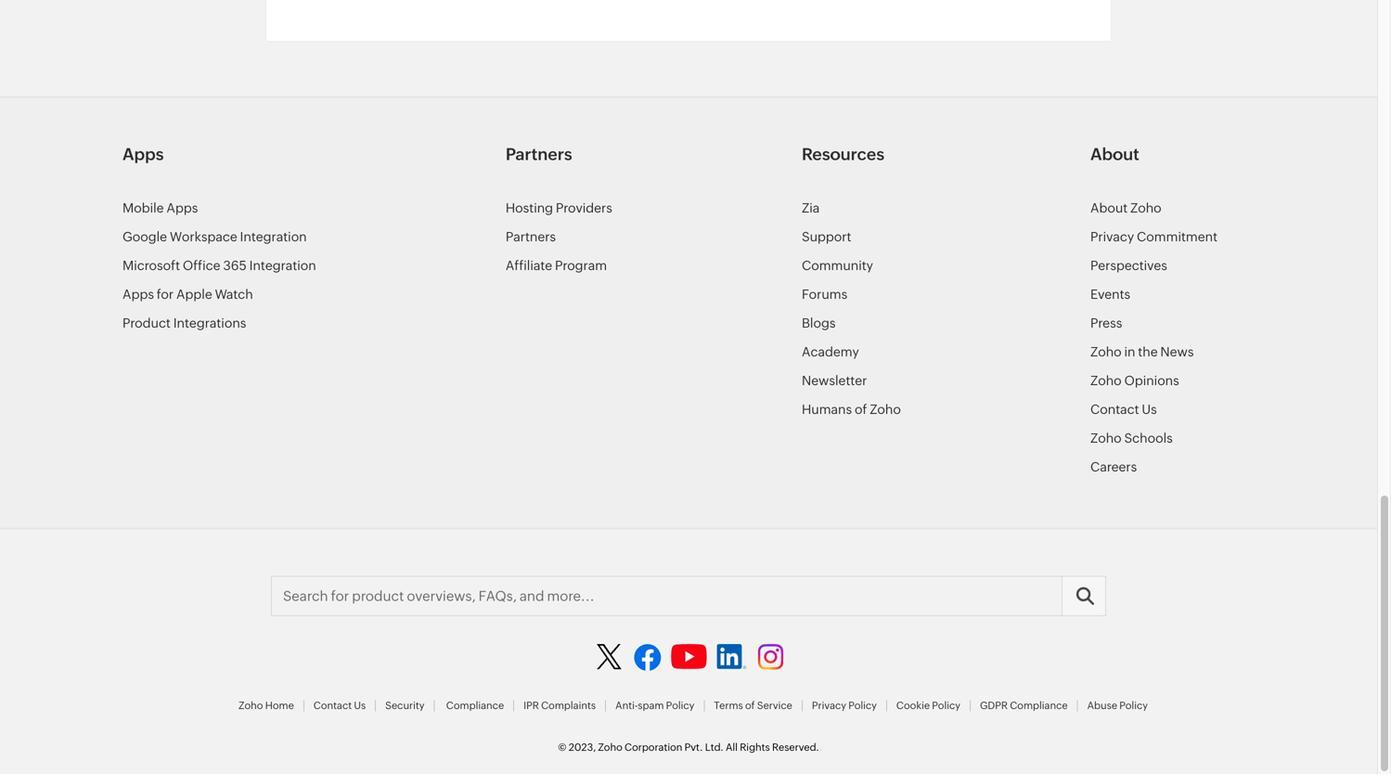 Task type: describe. For each thing, give the bounding box(es) containing it.
about for about zoho
[[1091, 200, 1128, 215]]

affiliate program link
[[506, 251, 607, 280]]

support link
[[802, 222, 852, 251]]

support
[[802, 229, 852, 244]]

community link
[[802, 251, 874, 280]]

zoho right the humans
[[870, 402, 901, 417]]

product
[[123, 316, 171, 330]]

zoho in the news
[[1091, 344, 1194, 359]]

humans of zoho link
[[802, 395, 901, 424]]

anti-spam policy
[[616, 700, 695, 712]]

1 vertical spatial us
[[354, 700, 366, 712]]

for
[[157, 287, 174, 302]]

of for terms
[[746, 700, 755, 712]]

zoho left in
[[1091, 344, 1122, 359]]

privacy commitment
[[1091, 229, 1218, 244]]

opinions
[[1125, 373, 1180, 388]]

google workspace integration
[[123, 229, 307, 244]]

1 compliance from the left
[[446, 700, 504, 712]]

zoho opinions link
[[1091, 366, 1180, 395]]

terms
[[714, 700, 743, 712]]

humans
[[802, 402, 852, 417]]

reserved.
[[772, 742, 820, 753]]

0 vertical spatial contact us link
[[1091, 395, 1158, 424]]

Search for product overviews, FAQs, and more... text field
[[272, 577, 1106, 615]]

contact us for top contact us link
[[1091, 402, 1158, 417]]

2 compliance from the left
[[1010, 700, 1068, 712]]

abuse policy link
[[1088, 700, 1148, 712]]

pvt.
[[685, 742, 703, 753]]

schools
[[1125, 431, 1173, 446]]

google workspace integration link
[[123, 222, 307, 251]]

1 vertical spatial contact us link
[[314, 700, 366, 712]]

zoho in the news link
[[1091, 337, 1194, 366]]

news
[[1161, 344, 1194, 359]]

affiliate
[[506, 258, 553, 273]]

providers
[[556, 200, 613, 215]]

apps for apps
[[123, 145, 164, 164]]

privacy policy link
[[812, 700, 877, 712]]

newsletter link
[[802, 366, 868, 395]]

zoho opinions
[[1091, 373, 1180, 388]]

spam
[[638, 700, 664, 712]]

hosting providers link
[[506, 193, 613, 222]]

security
[[385, 700, 425, 712]]

zia
[[802, 200, 820, 215]]

cookie policy
[[897, 700, 961, 712]]

privacy for privacy commitment
[[1091, 229, 1135, 244]]

2023,
[[569, 742, 596, 753]]

integrations
[[173, 316, 246, 330]]

apps for apps for apple watch
[[123, 287, 154, 302]]

contact for the bottommost contact us link
[[314, 700, 352, 712]]

abuse
[[1088, 700, 1118, 712]]

zoho home link
[[239, 700, 294, 712]]

policy for abuse policy
[[1120, 700, 1148, 712]]

press
[[1091, 316, 1123, 330]]

365
[[223, 258, 247, 273]]

zoho home
[[239, 700, 294, 712]]

all
[[726, 742, 738, 753]]

hosting providers
[[506, 200, 613, 215]]

©
[[558, 742, 567, 753]]

gdpr compliance link
[[980, 700, 1068, 712]]

cookie
[[897, 700, 930, 712]]

microsoft
[[123, 258, 180, 273]]

the
[[1139, 344, 1158, 359]]

© 2023, zoho corporation pvt. ltd. all rights reserved.
[[558, 742, 820, 753]]

microsoft office 365 integration
[[123, 258, 316, 273]]

zia link
[[802, 193, 820, 222]]

1 policy from the left
[[666, 700, 695, 712]]

partners link
[[506, 222, 556, 251]]

careers link
[[1091, 453, 1138, 481]]

forums
[[802, 287, 848, 302]]

corporation
[[625, 742, 683, 753]]

office
[[183, 258, 221, 273]]

mobile apps
[[123, 200, 198, 215]]

academy link
[[802, 337, 860, 366]]

zoho up careers
[[1091, 431, 1122, 446]]

apps for apple watch link
[[123, 280, 253, 309]]

integration inside microsoft office 365 integration link
[[249, 258, 316, 273]]

mobile apps link
[[123, 193, 198, 222]]

anti-spam policy link
[[616, 700, 695, 712]]

service
[[757, 700, 793, 712]]

events link
[[1091, 280, 1131, 309]]

forums link
[[802, 280, 848, 309]]

2 partners from the top
[[506, 229, 556, 244]]



Task type: locate. For each thing, give the bounding box(es) containing it.
integration
[[240, 229, 307, 244], [249, 258, 316, 273]]

contact us link right home
[[314, 700, 366, 712]]

affiliate program
[[506, 258, 607, 273]]

0 vertical spatial apps
[[123, 145, 164, 164]]

blogs link
[[802, 309, 836, 337]]

0 vertical spatial contact
[[1091, 402, 1140, 417]]

4 policy from the left
[[1120, 700, 1148, 712]]

cookie policy link
[[897, 700, 961, 712]]

privacy commitment link
[[1091, 222, 1218, 251]]

abuse policy
[[1088, 700, 1148, 712]]

policy right "spam"
[[666, 700, 695, 712]]

ipr complaints link
[[524, 700, 596, 712]]

about zoho
[[1091, 200, 1162, 215]]

1 horizontal spatial privacy
[[1091, 229, 1135, 244]]

0 horizontal spatial of
[[746, 700, 755, 712]]

commitment
[[1137, 229, 1218, 244]]

0 horizontal spatial contact
[[314, 700, 352, 712]]

press link
[[1091, 309, 1123, 337]]

privacy
[[1091, 229, 1135, 244], [812, 700, 847, 712]]

apple
[[176, 287, 212, 302]]

resources
[[802, 145, 885, 164]]

of
[[855, 402, 868, 417], [746, 700, 755, 712]]

of right the humans
[[855, 402, 868, 417]]

apps inside apps for apple watch link
[[123, 287, 154, 302]]

policy right abuse
[[1120, 700, 1148, 712]]

humans of zoho
[[802, 402, 901, 417]]

integration right 365
[[249, 258, 316, 273]]

zoho schools
[[1091, 431, 1173, 446]]

apps inside mobile apps link
[[167, 200, 198, 215]]

microsoft office 365 integration link
[[123, 251, 316, 280]]

1 horizontal spatial of
[[855, 402, 868, 417]]

about zoho link
[[1091, 193, 1162, 222]]

mobile
[[123, 200, 164, 215]]

blogs
[[802, 316, 836, 330]]

zoho left 'opinions'
[[1091, 373, 1122, 388]]

apps for apple watch
[[123, 287, 253, 302]]

0 horizontal spatial compliance
[[446, 700, 504, 712]]

2 about from the top
[[1091, 200, 1128, 215]]

1 vertical spatial contact us
[[314, 700, 366, 712]]

0 vertical spatial integration
[[240, 229, 307, 244]]

apps up the mobile
[[123, 145, 164, 164]]

contact up zoho schools
[[1091, 402, 1140, 417]]

1 vertical spatial about
[[1091, 200, 1128, 215]]

compliance link
[[446, 700, 504, 712]]

1 horizontal spatial contact
[[1091, 402, 1140, 417]]

0 vertical spatial privacy
[[1091, 229, 1135, 244]]

2 policy from the left
[[849, 700, 877, 712]]

1 horizontal spatial contact us link
[[1091, 395, 1158, 424]]

1 vertical spatial privacy
[[812, 700, 847, 712]]

zoho
[[1131, 200, 1162, 215], [1091, 344, 1122, 359], [1091, 373, 1122, 388], [870, 402, 901, 417], [1091, 431, 1122, 446], [239, 700, 263, 712], [598, 742, 623, 753]]

careers
[[1091, 459, 1138, 474]]

contact
[[1091, 402, 1140, 417], [314, 700, 352, 712]]

rights
[[740, 742, 770, 753]]

integration inside google workspace integration "link"
[[240, 229, 307, 244]]

community
[[802, 258, 874, 273]]

1 horizontal spatial compliance
[[1010, 700, 1068, 712]]

about inside about zoho link
[[1091, 200, 1128, 215]]

contact us for the bottommost contact us link
[[314, 700, 366, 712]]

0 vertical spatial of
[[855, 402, 868, 417]]

hosting
[[506, 200, 553, 215]]

1 vertical spatial integration
[[249, 258, 316, 273]]

0 vertical spatial partners
[[506, 145, 573, 164]]

0 horizontal spatial contact us link
[[314, 700, 366, 712]]

us up the schools
[[1142, 402, 1158, 417]]

contact for top contact us link
[[1091, 402, 1140, 417]]

3 policy from the left
[[932, 700, 961, 712]]

0 horizontal spatial contact us
[[314, 700, 366, 712]]

apps up workspace
[[167, 200, 198, 215]]

security link
[[385, 700, 425, 712]]

privacy policy
[[812, 700, 877, 712]]

workspace
[[170, 229, 237, 244]]

terms of service link
[[714, 700, 793, 712]]

watch
[[215, 287, 253, 302]]

contact us right home
[[314, 700, 366, 712]]

integration up 365
[[240, 229, 307, 244]]

0 horizontal spatial us
[[354, 700, 366, 712]]

gdpr compliance
[[980, 700, 1068, 712]]

gdpr
[[980, 700, 1008, 712]]

google
[[123, 229, 167, 244]]

home
[[265, 700, 294, 712]]

program
[[555, 258, 607, 273]]

policy for cookie policy
[[932, 700, 961, 712]]

ipr complaints
[[524, 700, 596, 712]]

newsletter
[[802, 373, 868, 388]]

us left security
[[354, 700, 366, 712]]

zoho right 2023,
[[598, 742, 623, 753]]

about up about zoho
[[1091, 145, 1140, 164]]

policy for privacy policy
[[849, 700, 877, 712]]

of right 'terms' at bottom right
[[746, 700, 755, 712]]

zoho up privacy commitment
[[1131, 200, 1162, 215]]

ltd.
[[705, 742, 724, 753]]

terms of service
[[714, 700, 793, 712]]

1 vertical spatial of
[[746, 700, 755, 712]]

policy left the cookie
[[849, 700, 877, 712]]

perspectives link
[[1091, 251, 1168, 280]]

policy
[[666, 700, 695, 712], [849, 700, 877, 712], [932, 700, 961, 712], [1120, 700, 1148, 712]]

academy
[[802, 344, 860, 359]]

of for humans
[[855, 402, 868, 417]]

privacy down about zoho link
[[1091, 229, 1135, 244]]

1 vertical spatial contact
[[314, 700, 352, 712]]

privacy up "reserved."
[[812, 700, 847, 712]]

apps left for on the top of the page
[[123, 287, 154, 302]]

contact right home
[[314, 700, 352, 712]]

partners up hosting
[[506, 145, 573, 164]]

policy right the cookie
[[932, 700, 961, 712]]

apps
[[123, 145, 164, 164], [167, 200, 198, 215], [123, 287, 154, 302]]

ipr
[[524, 700, 539, 712]]

zoho left home
[[239, 700, 263, 712]]

in
[[1125, 344, 1136, 359]]

0 vertical spatial about
[[1091, 145, 1140, 164]]

1 vertical spatial partners
[[506, 229, 556, 244]]

about up privacy commitment
[[1091, 200, 1128, 215]]

compliance right gdpr
[[1010, 700, 1068, 712]]

0 horizontal spatial privacy
[[812, 700, 847, 712]]

anti-
[[616, 700, 638, 712]]

product integrations link
[[123, 309, 246, 337]]

perspectives
[[1091, 258, 1168, 273]]

zoho schools link
[[1091, 424, 1173, 453]]

privacy for privacy policy
[[812, 700, 847, 712]]

partners down hosting
[[506, 229, 556, 244]]

compliance left ipr
[[446, 700, 504, 712]]

product integrations
[[123, 316, 246, 330]]

1 horizontal spatial contact us
[[1091, 402, 1158, 417]]

0 vertical spatial contact us
[[1091, 402, 1158, 417]]

us
[[1142, 402, 1158, 417], [354, 700, 366, 712]]

1 about from the top
[[1091, 145, 1140, 164]]

contact us link up zoho schools
[[1091, 395, 1158, 424]]

1 vertical spatial apps
[[167, 200, 198, 215]]

1 partners from the top
[[506, 145, 573, 164]]

complaints
[[541, 700, 596, 712]]

contact us up zoho schools
[[1091, 402, 1158, 417]]

contact us link
[[1091, 395, 1158, 424], [314, 700, 366, 712]]

0 vertical spatial us
[[1142, 402, 1158, 417]]

partners
[[506, 145, 573, 164], [506, 229, 556, 244]]

1 horizontal spatial us
[[1142, 402, 1158, 417]]

about for about
[[1091, 145, 1140, 164]]

2 vertical spatial apps
[[123, 287, 154, 302]]

compliance
[[446, 700, 504, 712], [1010, 700, 1068, 712]]



Task type: vqa. For each thing, say whether or not it's contained in the screenshot.
'Newsletter'
yes



